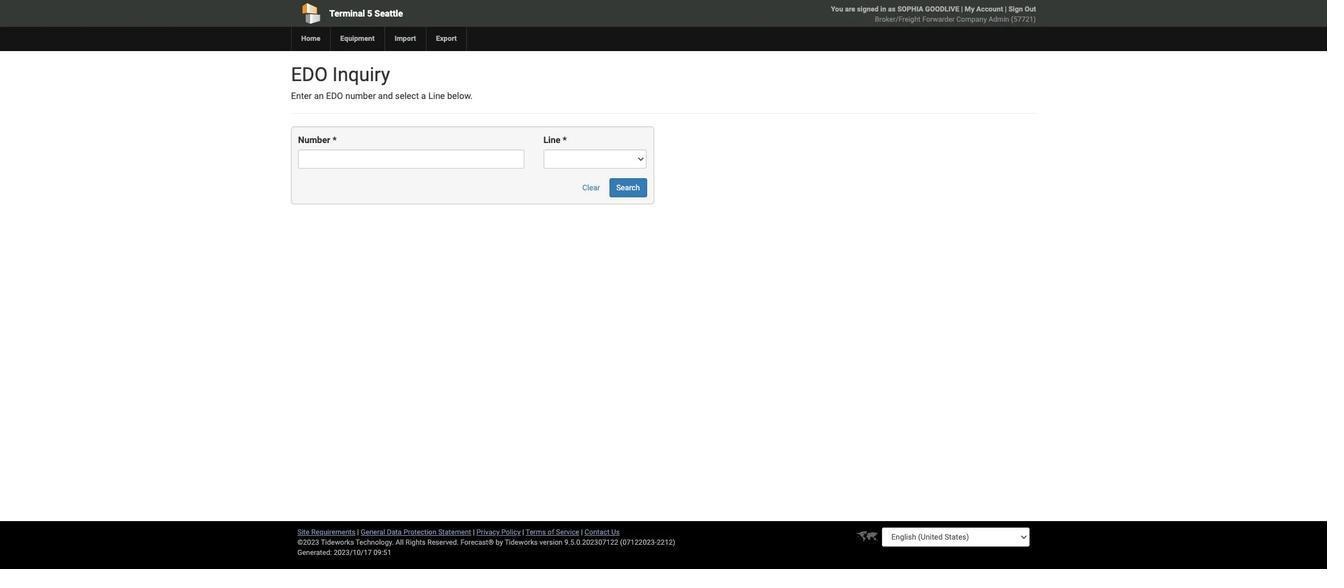 Task type: describe. For each thing, give the bounding box(es) containing it.
general
[[361, 529, 385, 537]]

line *
[[543, 135, 567, 145]]

signed
[[857, 5, 879, 13]]

2023/10/17
[[334, 549, 372, 558]]

broker/freight
[[875, 15, 921, 24]]

equipment
[[340, 35, 375, 43]]

2212)
[[657, 539, 675, 548]]

* for number *
[[333, 135, 337, 145]]

a
[[421, 91, 426, 101]]

account
[[976, 5, 1003, 13]]

contact
[[585, 529, 610, 537]]

sophia
[[898, 5, 924, 13]]

you are signed in as sophia goodlive | my account | sign out broker/freight forwarder company admin (57721)
[[831, 5, 1036, 24]]

sign
[[1009, 5, 1023, 13]]

rights
[[406, 539, 426, 548]]

1 vertical spatial edo
[[326, 91, 343, 101]]

data
[[387, 529, 402, 537]]

forwarder
[[923, 15, 955, 24]]

terminal 5 seattle link
[[291, 0, 590, 27]]

company
[[957, 15, 987, 24]]

my
[[965, 5, 975, 13]]

reserved.
[[427, 539, 459, 548]]

9.5.0.202307122
[[564, 539, 618, 548]]

privacy
[[477, 529, 500, 537]]

version
[[540, 539, 563, 548]]

import
[[395, 35, 416, 43]]

number
[[298, 135, 330, 145]]

out
[[1025, 5, 1036, 13]]

tideworks
[[505, 539, 538, 548]]

protection
[[404, 529, 437, 537]]

forecast®
[[461, 539, 494, 548]]

general data protection statement link
[[361, 529, 471, 537]]

enter
[[291, 91, 312, 101]]

0 vertical spatial edo
[[291, 63, 328, 86]]

site
[[297, 529, 310, 537]]

goodlive
[[925, 5, 959, 13]]

an
[[314, 91, 324, 101]]

service
[[556, 529, 579, 537]]

search button
[[609, 179, 647, 198]]

inquiry
[[332, 63, 390, 86]]

| left my in the right top of the page
[[961, 5, 963, 13]]

and
[[378, 91, 393, 101]]

| left 'general'
[[357, 529, 359, 537]]



Task type: locate. For each thing, give the bounding box(es) containing it.
contact us link
[[585, 529, 620, 537]]

site requirements | general data protection statement | privacy policy | terms of service | contact us ©2023 tideworks technology. all rights reserved. forecast® by tideworks version 9.5.0.202307122 (07122023-2212) generated: 2023/10/17 09:51
[[297, 529, 675, 558]]

search
[[616, 184, 640, 193]]

by
[[496, 539, 503, 548]]

home
[[301, 35, 320, 43]]

1 vertical spatial line
[[543, 135, 561, 145]]

| up 9.5.0.202307122 in the left bottom of the page
[[581, 529, 583, 537]]

requirements
[[311, 529, 356, 537]]

terminal
[[329, 8, 365, 19]]

2 * from the left
[[563, 135, 567, 145]]

generated:
[[297, 549, 332, 558]]

edo up enter
[[291, 63, 328, 86]]

0 horizontal spatial line
[[428, 91, 445, 101]]

(57721)
[[1011, 15, 1036, 24]]

you
[[831, 5, 843, 13]]

| left sign
[[1005, 5, 1007, 13]]

terms
[[526, 529, 546, 537]]

number *
[[298, 135, 337, 145]]

|
[[961, 5, 963, 13], [1005, 5, 1007, 13], [357, 529, 359, 537], [473, 529, 475, 537], [522, 529, 524, 537], [581, 529, 583, 537]]

| up tideworks
[[522, 529, 524, 537]]

below.
[[447, 91, 473, 101]]

equipment link
[[330, 27, 384, 51]]

Number * text field
[[298, 150, 524, 169]]

technology.
[[356, 539, 394, 548]]

clear button
[[575, 179, 607, 198]]

admin
[[989, 15, 1009, 24]]

of
[[548, 529, 554, 537]]

export
[[436, 35, 457, 43]]

home link
[[291, 27, 330, 51]]

line
[[428, 91, 445, 101], [543, 135, 561, 145]]

site requirements link
[[297, 529, 356, 537]]

statement
[[438, 529, 471, 537]]

*
[[333, 135, 337, 145], [563, 135, 567, 145]]

* for line *
[[563, 135, 567, 145]]

select
[[395, 91, 419, 101]]

edo
[[291, 63, 328, 86], [326, 91, 343, 101]]

all
[[396, 539, 404, 548]]

| up forecast®
[[473, 529, 475, 537]]

©2023 tideworks
[[297, 539, 354, 548]]

terminal 5 seattle
[[329, 8, 403, 19]]

0 vertical spatial line
[[428, 91, 445, 101]]

09:51
[[374, 549, 391, 558]]

my account link
[[965, 5, 1003, 13]]

in
[[881, 5, 886, 13]]

privacy policy link
[[477, 529, 521, 537]]

edo inquiry enter an edo number and select a line below.
[[291, 63, 473, 101]]

clear
[[582, 184, 600, 193]]

1 horizontal spatial line
[[543, 135, 561, 145]]

1 * from the left
[[333, 135, 337, 145]]

edo right an on the top left of page
[[326, 91, 343, 101]]

export link
[[426, 27, 467, 51]]

seattle
[[375, 8, 403, 19]]

sign out link
[[1009, 5, 1036, 13]]

import link
[[384, 27, 426, 51]]

(07122023-
[[620, 539, 657, 548]]

policy
[[501, 529, 521, 537]]

5
[[367, 8, 372, 19]]

number
[[345, 91, 376, 101]]

as
[[888, 5, 896, 13]]

1 horizontal spatial *
[[563, 135, 567, 145]]

0 horizontal spatial *
[[333, 135, 337, 145]]

are
[[845, 5, 855, 13]]

line inside edo inquiry enter an edo number and select a line below.
[[428, 91, 445, 101]]

us
[[611, 529, 620, 537]]

terms of service link
[[526, 529, 579, 537]]



Task type: vqa. For each thing, say whether or not it's contained in the screenshot.
the top THE
no



